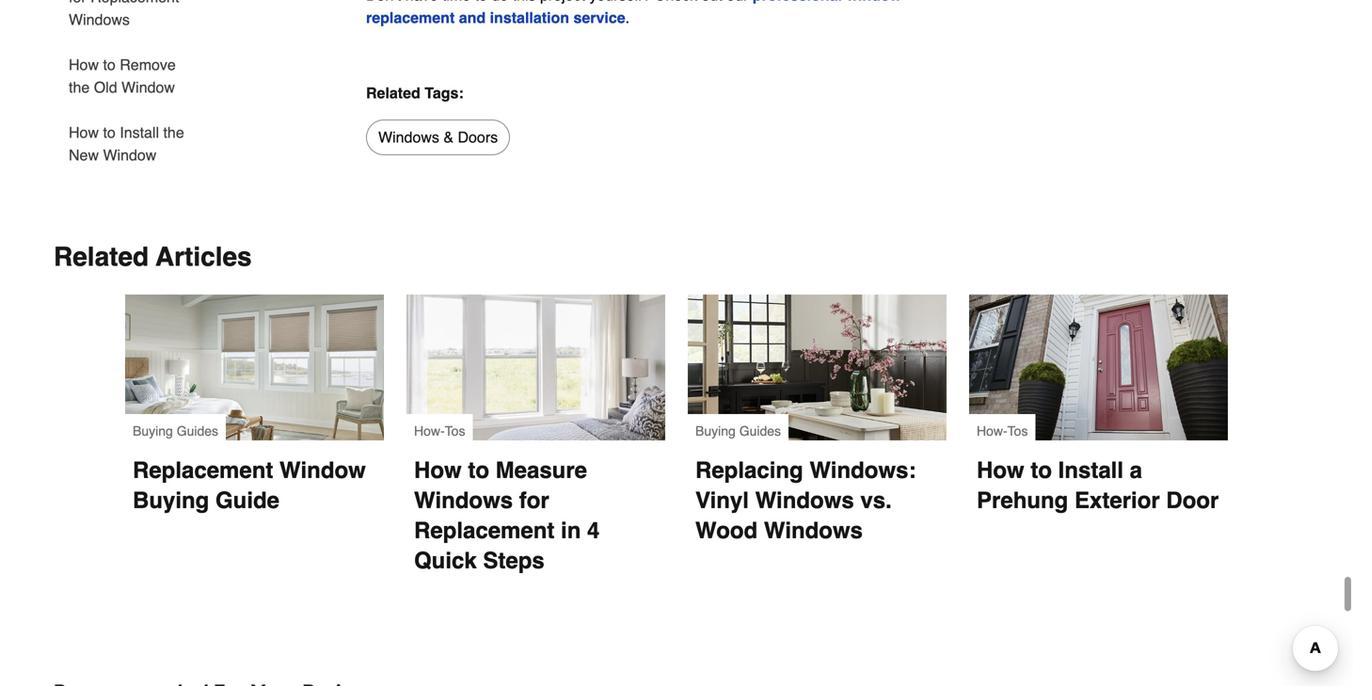 Task type: locate. For each thing, give the bounding box(es) containing it.
0 horizontal spatial buying guides
[[133, 424, 218, 439]]

how-tos for how to install a prehung exterior door
[[977, 424, 1028, 439]]

professional window replacement and installation service
[[366, 0, 902, 26]]

guides
[[177, 424, 218, 439], [739, 424, 781, 439]]

0 vertical spatial the
[[69, 79, 90, 96]]

1 horizontal spatial how-tos
[[977, 424, 1028, 439]]

1 buying guides from the left
[[133, 424, 218, 439]]

0 horizontal spatial how-tos
[[414, 424, 465, 439]]

buying for replacement window buying guide
[[133, 424, 173, 439]]

0 horizontal spatial install
[[120, 124, 159, 141]]

0 vertical spatial replacement
[[133, 457, 273, 483]]

window inside replacement window buying guide
[[280, 457, 366, 483]]

related tags:
[[366, 84, 464, 102]]

window inside how to install the new window
[[103, 146, 157, 164]]

the left old
[[69, 79, 90, 96]]

how to remove the old window link
[[69, 42, 195, 110]]

2 how- from the left
[[977, 424, 1008, 439]]

1 vertical spatial related
[[54, 242, 149, 272]]

1 horizontal spatial the
[[163, 124, 184, 141]]

door
[[1166, 488, 1219, 513]]

2 guides from the left
[[739, 424, 781, 439]]

related
[[366, 84, 420, 102], [54, 242, 149, 272]]

how-tos
[[414, 424, 465, 439], [977, 424, 1028, 439]]

the inside how to remove the old window
[[69, 79, 90, 96]]

0 horizontal spatial the
[[69, 79, 90, 96]]

1 horizontal spatial how-
[[977, 424, 1008, 439]]

how inside how to remove the old window
[[69, 56, 99, 73]]

prehung
[[977, 488, 1068, 513]]

the
[[69, 79, 90, 96], [163, 124, 184, 141]]

to inside how to remove the old window
[[103, 56, 116, 73]]

black wood windows in a dining room with a set table topped with flowering branches. image
[[688, 295, 947, 440]]

install down 'how to remove the old window' link
[[120, 124, 159, 141]]

how inside how to install the new window
[[69, 124, 99, 141]]

wood
[[695, 518, 758, 543]]

1 horizontal spatial replacement
[[414, 518, 555, 543]]

quick
[[414, 548, 477, 574]]

0 horizontal spatial replacement
[[133, 457, 273, 483]]

2 buying guides from the left
[[695, 424, 781, 439]]

1 horizontal spatial tos
[[1008, 424, 1028, 439]]

window
[[846, 0, 902, 4]]

related for related tags:
[[366, 84, 420, 102]]

replacement up the guide
[[133, 457, 273, 483]]

how- for how to install a prehung exterior door
[[977, 424, 1008, 439]]

windows
[[378, 128, 439, 146], [414, 488, 513, 513], [755, 488, 854, 513], [764, 518, 863, 543]]

the for how to remove the old window
[[69, 79, 90, 96]]

window
[[121, 79, 175, 96], [103, 146, 157, 164], [280, 457, 366, 483]]

the down 'how to remove the old window' link
[[163, 124, 184, 141]]

0 horizontal spatial related
[[54, 242, 149, 272]]

to up old
[[103, 56, 116, 73]]

vinyl
[[695, 488, 749, 513]]

replacement
[[133, 457, 273, 483], [414, 518, 555, 543]]

remove
[[120, 56, 176, 73]]

how up prehung
[[977, 457, 1025, 483]]

how for how to install the new window
[[69, 124, 99, 141]]

how up new
[[69, 124, 99, 141]]

2 vertical spatial window
[[280, 457, 366, 483]]

install up exterior in the right of the page
[[1058, 457, 1124, 483]]

to inside how to install a prehung exterior door
[[1031, 457, 1052, 483]]

window inside how to remove the old window
[[121, 79, 175, 96]]

the inside how to install the new window
[[163, 124, 184, 141]]

1 horizontal spatial install
[[1058, 457, 1124, 483]]

1 guides from the left
[[177, 424, 218, 439]]

1 horizontal spatial related
[[366, 84, 420, 102]]

replacement window buying guide
[[133, 457, 372, 513]]

how up old
[[69, 56, 99, 73]]

0 vertical spatial related
[[366, 84, 420, 102]]

related for related articles
[[54, 242, 149, 272]]

to up prehung
[[1031, 457, 1052, 483]]

1 tos from the left
[[445, 424, 465, 439]]

0 vertical spatial install
[[120, 124, 159, 141]]

how to install the new window
[[69, 124, 184, 164]]

guides up the 'replacing'
[[739, 424, 781, 439]]

windows & doors link
[[366, 120, 510, 155]]

windows up quick
[[414, 488, 513, 513]]

exterior
[[1075, 488, 1160, 513]]

0 horizontal spatial how-
[[414, 424, 445, 439]]

for
[[519, 488, 549, 513]]

how-
[[414, 424, 445, 439], [977, 424, 1008, 439]]

how-tos for how to measure windows for replacement in 4 quick steps
[[414, 424, 465, 439]]

to down old
[[103, 124, 116, 141]]

how inside how to measure windows for replacement in 4 quick steps
[[414, 457, 462, 483]]

&
[[444, 128, 454, 146]]

buying
[[133, 424, 173, 439], [695, 424, 736, 439], [133, 488, 209, 513]]

how up quick
[[414, 457, 462, 483]]

buying guides
[[133, 424, 218, 439], [695, 424, 781, 439]]

to left measure
[[468, 457, 489, 483]]

install
[[120, 124, 159, 141], [1058, 457, 1124, 483]]

how
[[69, 56, 99, 73], [69, 124, 99, 141], [414, 457, 462, 483], [977, 457, 1025, 483]]

to
[[103, 56, 116, 73], [103, 124, 116, 141], [468, 457, 489, 483], [1031, 457, 1052, 483]]

how to install the new window link
[[69, 110, 195, 167]]

1 horizontal spatial buying guides
[[695, 424, 781, 439]]

2 how-tos from the left
[[977, 424, 1028, 439]]

install inside how to install a prehung exterior door
[[1058, 457, 1124, 483]]

1 vertical spatial window
[[103, 146, 157, 164]]

tos
[[445, 424, 465, 439], [1008, 424, 1028, 439]]

the for how to install the new window
[[163, 124, 184, 141]]

replacement up steps
[[414, 518, 555, 543]]

1 how-tos from the left
[[414, 424, 465, 439]]

to inside how to measure windows for replacement in 4 quick steps
[[468, 457, 489, 483]]

related articles
[[54, 242, 252, 272]]

to inside how to install the new window
[[103, 124, 116, 141]]

recommended for your project heading
[[54, 674, 1300, 686]]

to for prehung
[[1031, 457, 1052, 483]]

2 tos from the left
[[1008, 424, 1028, 439]]

how inside how to install a prehung exterior door
[[977, 457, 1025, 483]]

0 vertical spatial window
[[121, 79, 175, 96]]

install inside how to install the new window
[[120, 124, 159, 141]]

how to measure windows for replacement in 4 quick steps
[[414, 457, 606, 574]]

1 horizontal spatial guides
[[739, 424, 781, 439]]

1 vertical spatial replacement
[[414, 518, 555, 543]]

0 horizontal spatial tos
[[445, 424, 465, 439]]

1 vertical spatial the
[[163, 124, 184, 141]]

guides up replacement window buying guide
[[177, 424, 218, 439]]

buying for replacing windows: vinyl windows vs. wood windows
[[695, 424, 736, 439]]

tos for install
[[1008, 424, 1028, 439]]

1 how- from the left
[[414, 424, 445, 439]]

replacement inside replacement window buying guide
[[133, 457, 273, 483]]

1 vertical spatial install
[[1058, 457, 1124, 483]]

0 horizontal spatial guides
[[177, 424, 218, 439]]



Task type: describe. For each thing, give the bounding box(es) containing it.
windows down the 'replacing'
[[755, 488, 854, 513]]

to for for
[[468, 457, 489, 483]]

4
[[587, 518, 600, 543]]

windows:
[[810, 457, 916, 483]]

buying guides for replacement window buying guide
[[133, 424, 218, 439]]

tos for measure
[[445, 424, 465, 439]]

windows & doors
[[378, 128, 498, 146]]

new
[[69, 146, 99, 164]]

install for exterior
[[1058, 457, 1124, 483]]

three windows in a gray bedroom looking out into a field. image
[[407, 295, 665, 440]]

professional
[[753, 0, 842, 4]]

replacement
[[366, 9, 455, 26]]

replacement inside how to measure windows for replacement in 4 quick steps
[[414, 518, 555, 543]]

old
[[94, 79, 117, 96]]

steps
[[483, 548, 545, 574]]

replacing windows: vinyl windows vs. wood windows
[[695, 457, 922, 543]]

how to remove the old window
[[69, 56, 176, 96]]

a
[[1130, 457, 1142, 483]]

installation
[[490, 9, 569, 26]]

guides for vinyl
[[739, 424, 781, 439]]

buying guides for replacing windows: vinyl windows vs. wood windows
[[695, 424, 781, 439]]

windows down vs.
[[764, 518, 863, 543]]

professional window replacement and installation service link
[[366, 0, 902, 26]]

window for install
[[103, 146, 157, 164]]

in
[[561, 518, 581, 543]]

a white bedroom with three windows, a chair, a wood bench and a bed with white comforter. image
[[125, 295, 384, 440]]

how for how to remove the old window
[[69, 56, 99, 73]]

how for how to measure windows for replacement in 4 quick steps
[[414, 457, 462, 483]]

guides for buying
[[177, 424, 218, 439]]

articles
[[156, 242, 252, 272]]

how to install a prehung exterior door
[[977, 457, 1219, 513]]

and
[[459, 9, 486, 26]]

buying inside replacement window buying guide
[[133, 488, 209, 513]]

install for window
[[120, 124, 159, 141]]

windows left &
[[378, 128, 439, 146]]

how for how to install a prehung exterior door
[[977, 457, 1025, 483]]

windows inside how to measure windows for replacement in 4 quick steps
[[414, 488, 513, 513]]

a video with step-by-step instructions for installing a pre-hung exterior door. image
[[969, 295, 1228, 440]]

replacing
[[695, 457, 803, 483]]

how- for how to measure windows for replacement in 4 quick steps
[[414, 424, 445, 439]]

vs.
[[860, 488, 892, 513]]

window for remove
[[121, 79, 175, 96]]

service
[[574, 9, 625, 26]]

measure
[[496, 457, 587, 483]]

tags:
[[425, 84, 464, 102]]

to for new
[[103, 124, 116, 141]]

doors
[[458, 128, 498, 146]]

to for old
[[103, 56, 116, 73]]

guide
[[215, 488, 279, 513]]

.
[[625, 9, 630, 26]]



Task type: vqa. For each thing, say whether or not it's contained in the screenshot.
left "Get"
no



